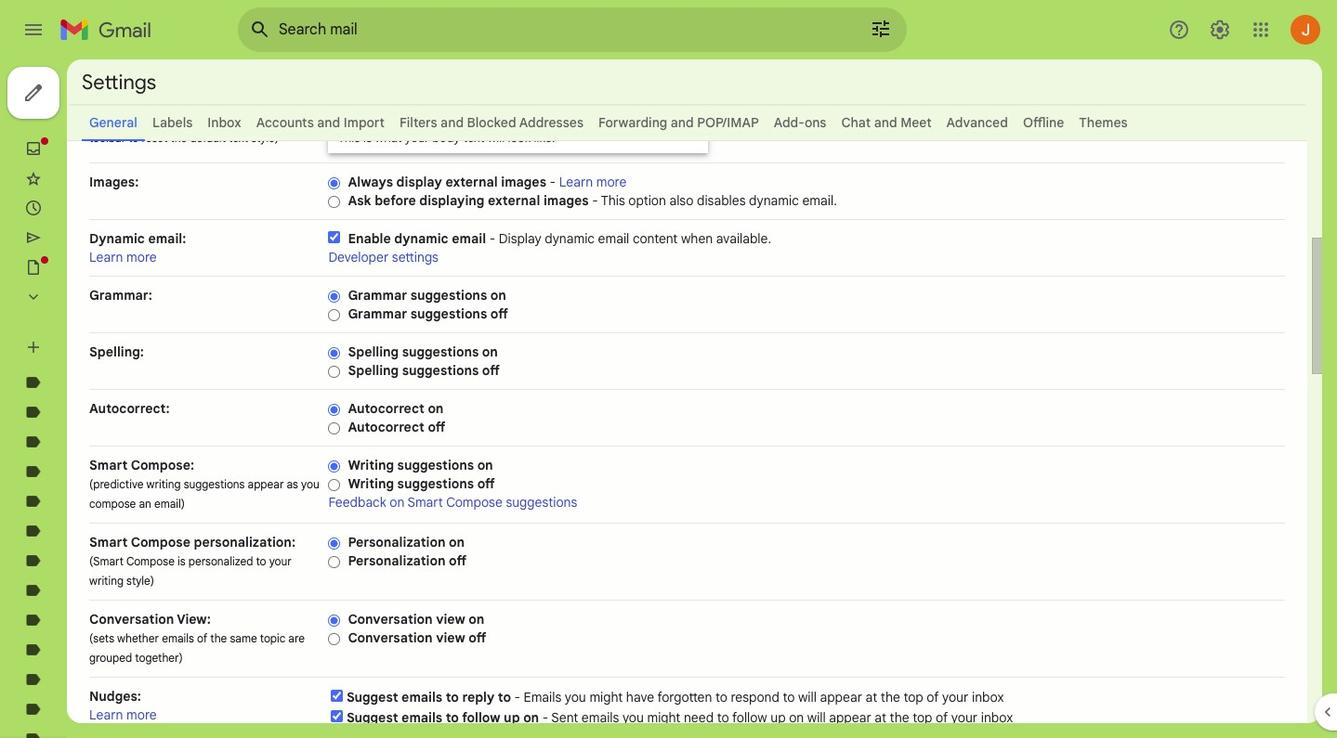 Task type: vqa. For each thing, say whether or not it's contained in the screenshot.
Ask
yes



Task type: locate. For each thing, give the bounding box(es) containing it.
1 vertical spatial is
[[178, 555, 186, 569]]

you for emails
[[565, 690, 586, 706]]

0 vertical spatial images
[[501, 174, 547, 191]]

1 writing from the top
[[348, 457, 394, 474]]

1 vertical spatial top
[[913, 710, 933, 727]]

0 horizontal spatial text
[[229, 131, 248, 145]]

None search field
[[238, 7, 907, 52]]

1 horizontal spatial writing
[[146, 478, 181, 492]]

you inside the smart compose: (predictive writing suggestions appear as you compose an email)
[[301, 478, 319, 492]]

grouped
[[89, 652, 132, 665]]

dynamic down ask before displaying external images - this option also disables dynamic email.
[[545, 231, 595, 247]]

you up sent at the left of page
[[565, 690, 586, 706]]

0 horizontal spatial is
[[178, 555, 186, 569]]

learn more link up ask before displaying external images - this option also disables dynamic email.
[[559, 174, 627, 191]]

0 horizontal spatial writing
[[89, 574, 124, 588]]

external up displaying
[[446, 174, 498, 191]]

off
[[491, 306, 508, 323], [482, 362, 500, 379], [428, 419, 446, 436], [477, 476, 495, 493], [449, 553, 467, 570], [469, 630, 486, 647]]

grammar for grammar suggestions on
[[348, 287, 407, 304]]

personalization
[[348, 534, 446, 551], [348, 553, 446, 570]]

personalization off
[[348, 553, 467, 570]]

learn down the dynamic
[[89, 249, 123, 266]]

you down have at left bottom
[[623, 710, 644, 727]]

1 vertical spatial you
[[565, 690, 586, 706]]

your inside smart compose personalization: (smart compose is personalized to your writing style)
[[269, 555, 292, 569]]

learn more link for dynamic email:
[[89, 249, 157, 266]]

emails down conversation view off on the left bottom of page
[[402, 710, 443, 727]]

forgotten
[[658, 690, 712, 706]]

ons
[[805, 114, 827, 131]]

2 view from the top
[[436, 630, 465, 647]]

feedback on smart compose suggestions
[[328, 494, 577, 511]]

0 horizontal spatial follow
[[462, 710, 500, 727]]

0 vertical spatial view
[[436, 612, 465, 628]]

1 vertical spatial autocorrect
[[348, 419, 425, 436]]

2 follow from the left
[[732, 710, 767, 727]]

more
[[596, 174, 627, 191], [127, 249, 157, 266], [127, 707, 157, 724]]

themes
[[1079, 114, 1128, 131]]

Search mail text field
[[279, 20, 818, 39]]

1 horizontal spatial you
[[565, 690, 586, 706]]

top
[[904, 690, 924, 706], [913, 710, 933, 727]]

0 vertical spatial appear
[[248, 478, 284, 492]]

0 horizontal spatial this
[[338, 130, 360, 146]]

is left 'what'
[[363, 130, 372, 146]]

advanced search options image
[[863, 10, 900, 47]]

1 vertical spatial more
[[127, 249, 157, 266]]

conversation down conversation view on
[[348, 630, 433, 647]]

off down personalization on
[[449, 553, 467, 570]]

0 horizontal spatial style)
[[127, 574, 154, 588]]

Writing suggestions on radio
[[328, 460, 341, 474]]

1 vertical spatial this
[[601, 192, 625, 209]]

up
[[504, 710, 520, 727], [771, 710, 786, 727]]

1 vertical spatial learn more link
[[89, 249, 157, 266]]

0 horizontal spatial email
[[452, 231, 486, 247]]

2 writing from the top
[[348, 476, 394, 493]]

- left option
[[592, 192, 598, 209]]

conversation inside conversation view: (sets whether emails of the same topic are grouped together)
[[89, 612, 174, 628]]

conversation for conversation view: (sets whether emails of the same topic are grouped together)
[[89, 612, 174, 628]]

writing up feedback
[[348, 476, 394, 493]]

Always display external images radio
[[328, 176, 341, 190]]

Personalization on radio
[[328, 537, 341, 551]]

writing for writing suggestions off
[[348, 476, 394, 493]]

personalization up personalization off
[[348, 534, 446, 551]]

accounts and import
[[256, 114, 385, 131]]

learn inside dynamic email: learn more
[[89, 249, 123, 266]]

and left the import
[[317, 114, 340, 131]]

conversation for conversation view on
[[348, 612, 433, 628]]

0 vertical spatial you
[[301, 478, 319, 492]]

1 vertical spatial personalization
[[348, 553, 446, 570]]

learn more link for nudges:
[[89, 707, 157, 724]]

3 and from the left
[[671, 114, 694, 131]]

more down the dynamic
[[127, 249, 157, 266]]

smart for smart compose:
[[89, 457, 128, 474]]

at
[[866, 690, 878, 706], [875, 710, 887, 727]]

0 vertical spatial is
[[363, 130, 372, 146]]

Spelling suggestions off radio
[[328, 365, 341, 379]]

2 vertical spatial appear
[[829, 710, 872, 727]]

learn more link down nudges: in the bottom of the page
[[89, 707, 157, 724]]

0 vertical spatial style)
[[251, 131, 279, 145]]

dynamic up settings
[[394, 231, 449, 247]]

0 vertical spatial this
[[338, 130, 360, 146]]

Grammar suggestions off radio
[[328, 308, 341, 322]]

topic
[[260, 632, 286, 646]]

emails inside conversation view: (sets whether emails of the same topic are grouped together)
[[162, 632, 194, 646]]

2 suggest from the top
[[347, 710, 398, 727]]

conversation up whether
[[89, 612, 174, 628]]

0 vertical spatial learn more link
[[559, 174, 627, 191]]

up down respond
[[771, 710, 786, 727]]

might down "suggest emails to reply to - emails you might have forgotten to respond to will appear at the top of your inbox"
[[647, 710, 681, 727]]

email left content
[[598, 231, 630, 247]]

1 horizontal spatial up
[[771, 710, 786, 727]]

grammar right 'grammar suggestions off' radio
[[348, 306, 407, 323]]

style) down button
[[251, 131, 279, 145]]

display
[[397, 174, 442, 191]]

this left option
[[601, 192, 625, 209]]

emails down the view:
[[162, 632, 194, 646]]

compose down writing suggestions off at the bottom left of the page
[[446, 494, 503, 511]]

displaying
[[419, 192, 485, 209]]

2 vertical spatial smart
[[89, 534, 128, 551]]

to right reply
[[498, 690, 511, 706]]

grammar suggestions off
[[348, 306, 508, 323]]

suggest for suggest emails to reply to - emails you might have forgotten to respond to will appear at the top of your inbox
[[347, 690, 398, 706]]

dynamic
[[749, 192, 799, 209], [394, 231, 449, 247], [545, 231, 595, 247]]

2 autocorrect from the top
[[348, 419, 425, 436]]

1 vertical spatial images
[[544, 192, 589, 209]]

spelling
[[348, 344, 399, 361], [348, 362, 399, 379]]

1 autocorrect from the top
[[348, 401, 425, 417]]

2 email from the left
[[598, 231, 630, 247]]

writing down compose:
[[146, 478, 181, 492]]

compose
[[89, 497, 136, 511]]

on
[[275, 112, 287, 125], [491, 287, 506, 304], [482, 344, 498, 361], [428, 401, 444, 417], [477, 457, 493, 474], [390, 494, 405, 511], [449, 534, 465, 551], [469, 612, 485, 628], [523, 710, 539, 727], [789, 710, 804, 727]]

2 vertical spatial more
[[127, 707, 157, 724]]

smart for smart compose personalization:
[[89, 534, 128, 551]]

might left have at left bottom
[[590, 690, 623, 706]]

Autocorrect on radio
[[328, 403, 341, 417]]

2 spelling from the top
[[348, 362, 399, 379]]

grammar
[[348, 287, 407, 304], [348, 306, 407, 323]]

1 horizontal spatial dynamic
[[545, 231, 595, 247]]

advanced
[[947, 114, 1008, 131]]

navigation
[[0, 59, 223, 739]]

learn up ask before displaying external images - this option also disables dynamic email.
[[559, 174, 593, 191]]

and right chat
[[874, 114, 897, 131]]

1 vertical spatial suggest
[[347, 710, 398, 727]]

1 horizontal spatial email
[[598, 231, 630, 247]]

will
[[488, 130, 505, 146], [798, 690, 817, 706], [807, 710, 826, 727]]

off down spelling suggestions on at the top left of page
[[482, 362, 500, 379]]

0 vertical spatial might
[[590, 690, 623, 706]]

of
[[197, 632, 207, 646], [927, 690, 939, 706], [936, 710, 948, 727]]

text inside (use the 'remove formatting' button on the toolbar to reset the default text style)
[[229, 131, 248, 145]]

1 and from the left
[[317, 114, 340, 131]]

you
[[301, 478, 319, 492], [565, 690, 586, 706], [623, 710, 644, 727]]

autocorrect on
[[348, 401, 444, 417]]

writing right writing suggestions on radio
[[348, 457, 394, 474]]

1 horizontal spatial style)
[[251, 131, 279, 145]]

writing inside smart compose personalization: (smart compose is personalized to your writing style)
[[89, 574, 124, 588]]

1 vertical spatial writing
[[348, 476, 394, 493]]

1 grammar from the top
[[348, 287, 407, 304]]

text
[[463, 130, 485, 146], [229, 131, 248, 145]]

grammar for grammar suggestions off
[[348, 306, 407, 323]]

might
[[590, 690, 623, 706], [647, 710, 681, 727]]

1 vertical spatial will
[[798, 690, 817, 706]]

is inside smart compose personalization: (smart compose is personalized to your writing style)
[[178, 555, 186, 569]]

0 vertical spatial of
[[197, 632, 207, 646]]

external down always display external images - learn more
[[488, 192, 540, 209]]

1 horizontal spatial follow
[[732, 710, 767, 727]]

spelling right the spelling suggestions off radio
[[348, 362, 399, 379]]

and left pop/imap
[[671, 114, 694, 131]]

of inside conversation view: (sets whether emails of the same topic are grouped together)
[[197, 632, 207, 646]]

0 vertical spatial more
[[596, 174, 627, 191]]

suggestions for spelling suggestions on
[[402, 344, 479, 361]]

appear
[[248, 478, 284, 492], [820, 690, 863, 706], [829, 710, 872, 727]]

smart compose: (predictive writing suggestions appear as you compose an email)
[[89, 457, 319, 511]]

0 vertical spatial suggest
[[347, 690, 398, 706]]

0 vertical spatial writing
[[146, 478, 181, 492]]

2 and from the left
[[441, 114, 464, 131]]

to right respond
[[783, 690, 795, 706]]

off for writing suggestions on
[[477, 476, 495, 493]]

smart down writing suggestions off at the bottom left of the page
[[408, 494, 443, 511]]

and
[[317, 114, 340, 131], [441, 114, 464, 131], [671, 114, 694, 131], [874, 114, 897, 131]]

and right filters
[[441, 114, 464, 131]]

and for filters
[[441, 114, 464, 131]]

learn more link down the dynamic
[[89, 249, 157, 266]]

0 horizontal spatial you
[[301, 478, 319, 492]]

2 vertical spatial learn
[[89, 707, 123, 724]]

None checkbox
[[331, 711, 343, 723]]

more down nudges: in the bottom of the page
[[127, 707, 157, 724]]

autocorrect down autocorrect on
[[348, 419, 425, 436]]

nudges:
[[89, 689, 141, 705]]

inbox link
[[208, 114, 241, 131]]

1 follow from the left
[[462, 710, 500, 727]]

writing down the (smart
[[89, 574, 124, 588]]

is
[[363, 130, 372, 146], [178, 555, 186, 569]]

emails
[[162, 632, 194, 646], [402, 690, 443, 706], [402, 710, 443, 727], [582, 710, 619, 727]]

1 vertical spatial of
[[927, 690, 939, 706]]

more inside dynamic email: learn more
[[127, 249, 157, 266]]

1 vertical spatial might
[[647, 710, 681, 727]]

off up reply
[[469, 630, 486, 647]]

emails
[[524, 690, 562, 706]]

2 horizontal spatial dynamic
[[749, 192, 799, 209]]

1 vertical spatial style)
[[127, 574, 154, 588]]

smart compose personalization: (smart compose is personalized to your writing style)
[[89, 534, 296, 588]]

autocorrect up autocorrect off at the bottom
[[348, 401, 425, 417]]

Conversation view on radio
[[328, 614, 341, 628]]

suggest for suggest emails to follow up on - sent emails you might need to follow up on will appear at the top of your inbox
[[347, 710, 398, 727]]

email)
[[154, 497, 185, 511]]

0 vertical spatial learn
[[559, 174, 593, 191]]

0 horizontal spatial up
[[504, 710, 520, 727]]

text right the body
[[463, 130, 485, 146]]

- left display
[[490, 231, 496, 247]]

1 vertical spatial inbox
[[981, 710, 1013, 727]]

grammar down the developer settings link
[[348, 287, 407, 304]]

0 vertical spatial will
[[488, 130, 505, 146]]

dynamic left email.
[[749, 192, 799, 209]]

follow down reply
[[462, 710, 500, 727]]

view
[[436, 612, 465, 628], [436, 630, 465, 647]]

smart inside smart compose personalization: (smart compose is personalized to your writing style)
[[89, 534, 128, 551]]

writing
[[348, 457, 394, 474], [348, 476, 394, 493]]

4 and from the left
[[874, 114, 897, 131]]

1 vertical spatial writing
[[89, 574, 124, 588]]

suggestions for writing suggestions on
[[397, 457, 474, 474]]

spelling for spelling suggestions off
[[348, 362, 399, 379]]

images down look
[[501, 174, 547, 191]]

off up writing suggestions on
[[428, 419, 446, 436]]

to left respond
[[716, 690, 728, 706]]

ask before displaying external images - this option also disables dynamic email.
[[348, 192, 837, 209]]

on inside (use the 'remove formatting' button on the toolbar to reset the default text style)
[[275, 112, 287, 125]]

Grammar suggestions on radio
[[328, 290, 341, 304]]

1 view from the top
[[436, 612, 465, 628]]

style) up whether
[[127, 574, 154, 588]]

1 horizontal spatial this
[[601, 192, 625, 209]]

email down displaying
[[452, 231, 486, 247]]

as
[[287, 478, 298, 492]]

2 personalization from the top
[[348, 553, 446, 570]]

1 vertical spatial grammar
[[348, 306, 407, 323]]

smart up (predictive
[[89, 457, 128, 474]]

gmail image
[[59, 11, 161, 48]]

you for as
[[301, 478, 319, 492]]

external
[[446, 174, 498, 191], [488, 192, 540, 209]]

1 vertical spatial spelling
[[348, 362, 399, 379]]

to inside (use the 'remove formatting' button on the toolbar to reset the default text style)
[[129, 131, 139, 145]]

you right the as
[[301, 478, 319, 492]]

off up feedback on smart compose suggestions "link"
[[477, 476, 495, 493]]

off down grammar suggestions on
[[491, 306, 508, 323]]

spelling right spelling suggestions on option
[[348, 344, 399, 361]]

2 horizontal spatial you
[[623, 710, 644, 727]]

settings
[[82, 69, 156, 94]]

1 vertical spatial external
[[488, 192, 540, 209]]

(use the 'remove formatting' button on the toolbar to reset the default text style)
[[89, 112, 307, 145]]

2 grammar from the top
[[348, 306, 407, 323]]

search mail image
[[244, 13, 277, 46]]

Spelling suggestions on radio
[[328, 347, 341, 360]]

images up the enable dynamic email - display dynamic email content when available. developer settings
[[544, 192, 589, 209]]

None checkbox
[[328, 231, 341, 244], [331, 691, 343, 703], [328, 231, 341, 244], [331, 691, 343, 703]]

the inside conversation view: (sets whether emails of the same topic are grouped together)
[[210, 632, 227, 646]]

view for on
[[436, 612, 465, 628]]

learn
[[559, 174, 593, 191], [89, 249, 123, 266], [89, 707, 123, 724]]

content
[[633, 231, 678, 247]]

forwarding and pop/imap link
[[599, 114, 759, 131]]

to left reset at the top of the page
[[129, 131, 139, 145]]

1 vertical spatial learn
[[89, 249, 123, 266]]

0 vertical spatial autocorrect
[[348, 401, 425, 417]]

view up conversation view off on the left bottom of page
[[436, 612, 465, 628]]

learn down nudges: in the bottom of the page
[[89, 707, 123, 724]]

smart inside the smart compose: (predictive writing suggestions appear as you compose an email)
[[89, 457, 128, 474]]

0 vertical spatial writing
[[348, 457, 394, 474]]

to inside smart compose personalization: (smart compose is personalized to your writing style)
[[256, 555, 266, 569]]

writing suggestions on
[[348, 457, 493, 474]]

1 suggest from the top
[[347, 690, 398, 706]]

text down button
[[229, 131, 248, 145]]

(sets
[[89, 632, 114, 646]]

0 vertical spatial grammar
[[348, 287, 407, 304]]

up left sent at the left of page
[[504, 710, 520, 727]]

1 vertical spatial at
[[875, 710, 887, 727]]

0 vertical spatial personalization
[[348, 534, 446, 551]]

and for chat
[[874, 114, 897, 131]]

follow down respond
[[732, 710, 767, 727]]

this left 'what'
[[338, 130, 360, 146]]

1 personalization from the top
[[348, 534, 446, 551]]

suggestions for grammar suggestions off
[[411, 306, 487, 323]]

compose right the (smart
[[126, 555, 175, 569]]

writing inside the smart compose: (predictive writing suggestions appear as you compose an email)
[[146, 478, 181, 492]]

Personalization off radio
[[328, 556, 341, 570]]

settings image
[[1209, 19, 1232, 41]]

2 vertical spatial you
[[623, 710, 644, 727]]

view:
[[177, 612, 211, 628]]

compose down email)
[[131, 534, 190, 551]]

is left personalized
[[178, 555, 186, 569]]

conversation up conversation view off on the left bottom of page
[[348, 612, 433, 628]]

-
[[550, 174, 556, 191], [592, 192, 598, 209], [490, 231, 496, 247], [515, 690, 521, 706], [543, 710, 549, 727]]

suggestions
[[411, 287, 487, 304], [411, 306, 487, 323], [402, 344, 479, 361], [402, 362, 479, 379], [397, 457, 474, 474], [397, 476, 474, 493], [184, 478, 245, 492], [506, 494, 577, 511]]

more up ask before displaying external images - this option also disables dynamic email.
[[596, 174, 627, 191]]

add-
[[774, 114, 805, 131]]

to down personalization:
[[256, 555, 266, 569]]

0 vertical spatial spelling
[[348, 344, 399, 361]]

smart up the (smart
[[89, 534, 128, 551]]

1 spelling from the top
[[348, 344, 399, 361]]

2 vertical spatial learn more link
[[89, 707, 157, 724]]

0 vertical spatial inbox
[[972, 690, 1004, 706]]

dynamic email: learn more
[[89, 231, 186, 266]]

1 horizontal spatial is
[[363, 130, 372, 146]]

personalization down personalization on
[[348, 553, 446, 570]]

0 vertical spatial smart
[[89, 457, 128, 474]]

option
[[629, 192, 666, 209]]

writing suggestions off
[[348, 476, 495, 493]]

developer
[[328, 249, 389, 266]]

view down conversation view on
[[436, 630, 465, 647]]

1 vertical spatial compose
[[131, 534, 190, 551]]

1 vertical spatial view
[[436, 630, 465, 647]]

style) inside (use the 'remove formatting' button on the toolbar to reset the default text style)
[[251, 131, 279, 145]]

body
[[432, 130, 460, 146]]

and for accounts
[[317, 114, 340, 131]]



Task type: describe. For each thing, give the bounding box(es) containing it.
advanced link
[[947, 114, 1008, 131]]

(use
[[89, 112, 113, 125]]

ask
[[348, 192, 371, 209]]

personalization for personalization on
[[348, 534, 446, 551]]

images:
[[89, 174, 139, 191]]

enable
[[348, 231, 391, 247]]

suggestions for writing suggestions off
[[397, 476, 474, 493]]

writing for writing suggestions on
[[348, 457, 394, 474]]

display
[[499, 231, 542, 247]]

are
[[288, 632, 305, 646]]

2 up from the left
[[771, 710, 786, 727]]

more inside nudges: learn more
[[127, 707, 157, 724]]

spelling suggestions off
[[348, 362, 500, 379]]

1 vertical spatial appear
[[820, 690, 863, 706]]

filters
[[400, 114, 437, 131]]

conversation for conversation view off
[[348, 630, 433, 647]]

inbox
[[208, 114, 241, 131]]

- left 'emails'
[[515, 690, 521, 706]]

view for off
[[436, 630, 465, 647]]

autocorrect off
[[348, 419, 446, 436]]

together)
[[135, 652, 183, 665]]

1 up from the left
[[504, 710, 520, 727]]

conversation view: (sets whether emails of the same topic are grouped together)
[[89, 612, 305, 665]]

always display external images - learn more
[[348, 174, 627, 191]]

meet
[[901, 114, 932, 131]]

suggest emails to follow up on - sent emails you might need to follow up on will appear at the top of your inbox
[[347, 710, 1013, 727]]

0 horizontal spatial dynamic
[[394, 231, 449, 247]]

spelling for spelling suggestions on
[[348, 344, 399, 361]]

general
[[89, 114, 137, 131]]

autocorrect:
[[89, 401, 170, 417]]

default
[[190, 131, 226, 145]]

disables
[[697, 192, 746, 209]]

emails left reply
[[402, 690, 443, 706]]

- up ask before displaying external images - this option also disables dynamic email.
[[550, 174, 556, 191]]

personalization on
[[348, 534, 465, 551]]

dynamic
[[89, 231, 145, 247]]

0 vertical spatial compose
[[446, 494, 503, 511]]

enable dynamic email - display dynamic email content when available. developer settings
[[328, 231, 771, 266]]

chat and meet link
[[842, 114, 932, 131]]

style) inside smart compose personalization: (smart compose is personalized to your writing style)
[[127, 574, 154, 588]]

2 vertical spatial compose
[[126, 555, 175, 569]]

feedback
[[328, 494, 386, 511]]

personalization:
[[194, 534, 296, 551]]

1 email from the left
[[452, 231, 486, 247]]

spelling suggestions on
[[348, 344, 498, 361]]

learn inside nudges: learn more
[[89, 707, 123, 724]]

general link
[[89, 114, 137, 131]]

Ask before displaying external images radio
[[328, 195, 341, 209]]

settings
[[392, 249, 439, 266]]

0 horizontal spatial might
[[590, 690, 623, 706]]

suggest emails to reply to - emails you might have forgotten to respond to will appear at the top of your inbox
[[347, 690, 1004, 706]]

1 horizontal spatial text
[[463, 130, 485, 146]]

- left sent at the left of page
[[543, 710, 549, 727]]

have
[[626, 690, 654, 706]]

like.
[[534, 130, 555, 146]]

appear inside the smart compose: (predictive writing suggestions appear as you compose an email)
[[248, 478, 284, 492]]

same
[[230, 632, 257, 646]]

to right need
[[717, 710, 729, 727]]

chat and meet
[[842, 114, 932, 131]]

Autocorrect off radio
[[328, 422, 341, 436]]

this is what your body text will look like.
[[338, 130, 555, 146]]

off for spelling suggestions on
[[482, 362, 500, 379]]

autocorrect for autocorrect on
[[348, 401, 425, 417]]

to down conversation view off on the left bottom of page
[[446, 710, 459, 727]]

button
[[239, 112, 272, 125]]

offline link
[[1023, 114, 1065, 131]]

(smart
[[89, 555, 124, 569]]

main menu image
[[22, 19, 45, 41]]

toolbar
[[89, 131, 126, 145]]

add-ons link
[[774, 114, 827, 131]]

2 vertical spatial of
[[936, 710, 948, 727]]

accounts
[[256, 114, 314, 131]]

grammar suggestions on
[[348, 287, 506, 304]]

spelling:
[[89, 344, 144, 361]]

1 horizontal spatial might
[[647, 710, 681, 727]]

support image
[[1168, 19, 1191, 41]]

suggestions for grammar suggestions on
[[411, 287, 487, 304]]

0 vertical spatial at
[[866, 690, 878, 706]]

labels link
[[152, 114, 193, 131]]

filters and blocked addresses link
[[400, 114, 584, 131]]

conversation view off
[[348, 630, 486, 647]]

reset
[[142, 131, 168, 145]]

0 vertical spatial external
[[446, 174, 498, 191]]

sent
[[552, 710, 578, 727]]

emails right sent at the left of page
[[582, 710, 619, 727]]

blocked
[[467, 114, 516, 131]]

forwarding and pop/imap
[[599, 114, 759, 131]]

autocorrect for autocorrect off
[[348, 419, 425, 436]]

and for forwarding
[[671, 114, 694, 131]]

filters and blocked addresses
[[400, 114, 584, 131]]

off for grammar suggestions on
[[491, 306, 508, 323]]

grammar:
[[89, 287, 152, 304]]

labels
[[152, 114, 193, 131]]

0 vertical spatial top
[[904, 690, 924, 706]]

Conversation view off radio
[[328, 633, 341, 647]]

suggestions inside the smart compose: (predictive writing suggestions appear as you compose an email)
[[184, 478, 245, 492]]

chat
[[842, 114, 871, 131]]

to left reply
[[446, 690, 459, 706]]

pop/imap
[[697, 114, 759, 131]]

whether
[[117, 632, 159, 646]]

off for conversation view on
[[469, 630, 486, 647]]

Writing suggestions off radio
[[328, 478, 341, 492]]

(predictive
[[89, 478, 144, 492]]

- inside the enable dynamic email - display dynamic email content when available. developer settings
[[490, 231, 496, 247]]

also
[[670, 192, 694, 209]]

need
[[684, 710, 714, 727]]

email:
[[148, 231, 186, 247]]

before
[[375, 192, 416, 209]]

look
[[508, 130, 531, 146]]

feedback on smart compose suggestions link
[[328, 494, 577, 511]]

email.
[[803, 192, 837, 209]]

an
[[139, 497, 151, 511]]

addresses
[[519, 114, 584, 131]]

suggestions for spelling suggestions off
[[402, 362, 479, 379]]

1 vertical spatial smart
[[408, 494, 443, 511]]

2 vertical spatial will
[[807, 710, 826, 727]]

always
[[348, 174, 393, 191]]

compose:
[[131, 457, 194, 474]]

when
[[681, 231, 713, 247]]

personalization for personalization off
[[348, 553, 446, 570]]

offline
[[1023, 114, 1065, 131]]

'remove
[[135, 112, 178, 125]]

personalized
[[188, 555, 253, 569]]



